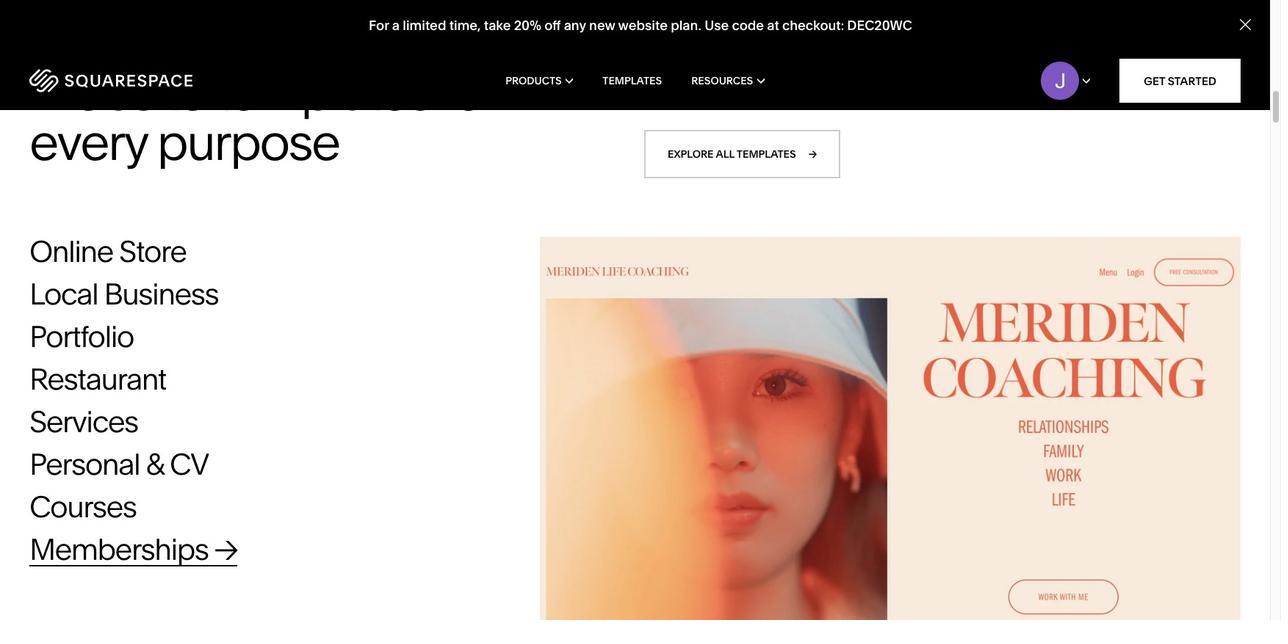 Task type: vqa. For each thing, say whether or not it's contained in the screenshot.
Get
yes



Task type: locate. For each thing, give the bounding box(es) containing it.
0 horizontal spatial →
[[214, 532, 237, 568]]

take
[[484, 17, 511, 34]]

services
[[29, 404, 138, 440]]

plan.
[[671, 17, 701, 34]]

online store link
[[29, 234, 215, 270]]

explore
[[668, 148, 714, 161]]

courses link
[[29, 489, 165, 525]]

memberships
[[29, 532, 208, 568]]

courses
[[29, 489, 136, 525]]

restaurant link
[[29, 362, 195, 398]]

template
[[802, 69, 851, 83]]

0 horizontal spatial your
[[898, 69, 923, 83]]

templates link
[[603, 51, 662, 110]]

1 vertical spatial website
[[916, 85, 959, 100]]

personal
[[29, 447, 140, 483]]

1 horizontal spatial your
[[1069, 69, 1093, 83]]

your up drop
[[898, 69, 923, 83]]

off
[[545, 17, 561, 34]]

1 your from the left
[[898, 69, 923, 83]]

fit
[[1056, 69, 1066, 83]]

1 horizontal spatial website
[[916, 85, 959, 100]]

code
[[732, 17, 764, 34]]

started
[[1168, 74, 1217, 88]]

2 your from the left
[[1069, 69, 1093, 83]]

0 horizontal spatial website
[[618, 17, 668, 34]]

for
[[369, 17, 389, 34]]

get started
[[1144, 74, 1217, 88]]

squarespace logo link
[[29, 69, 272, 93]]

designer
[[750, 69, 799, 83]]

build
[[868, 69, 896, 83]]

1 vertical spatial →
[[214, 532, 237, 568]]

→
[[809, 148, 817, 161], [214, 532, 237, 568]]

a up the professional in the right of the page
[[698, 69, 705, 83]]

a right for
[[392, 17, 400, 34]]

a
[[392, 17, 400, 34], [698, 69, 705, 83]]

website right new at left top
[[618, 17, 668, 34]]

drop
[[887, 85, 913, 100]]

1 horizontal spatial a
[[698, 69, 705, 83]]

1 vertical spatial a
[[698, 69, 705, 83]]

all
[[716, 148, 735, 161]]

using
[[776, 85, 807, 100]]

0 vertical spatial templates
[[215, 62, 431, 123]]

our
[[810, 85, 828, 100]]

0 horizontal spatial templates
[[215, 62, 431, 123]]

products button
[[506, 51, 573, 110]]

1 vertical spatial templates
[[737, 148, 796, 161]]

your
[[898, 69, 923, 83], [1069, 69, 1093, 83]]

business
[[104, 276, 218, 312]]

or
[[854, 69, 865, 83]]

customize
[[982, 69, 1039, 83]]

for
[[441, 62, 497, 123]]

&
[[146, 447, 164, 483]]

templates
[[215, 62, 431, 123], [737, 148, 796, 161]]

0 horizontal spatial a
[[392, 17, 400, 34]]

your right fit
[[1069, 69, 1093, 83]]

website down own,
[[916, 85, 959, 100]]

squarespace logo image
[[29, 69, 193, 93]]

a inside start with a flexible designer template or build your own, then customize to fit your style and professional needs using our drag-and-drop website builder.
[[698, 69, 705, 83]]

builder.
[[962, 85, 1003, 100]]

start
[[644, 69, 670, 83]]

flexible
[[708, 69, 747, 83]]

style
[[1096, 69, 1121, 83]]

to
[[1042, 69, 1053, 83]]

website
[[618, 17, 668, 34], [916, 85, 959, 100]]

templates
[[603, 74, 662, 87]]

1 horizontal spatial →
[[809, 148, 817, 161]]



Task type: describe. For each thing, give the bounding box(es) containing it.
limited
[[403, 17, 446, 34]]

online
[[29, 234, 113, 270]]

then
[[955, 69, 979, 83]]

products
[[506, 74, 562, 87]]

for a limited time, take 20% off any new website plan. use code at checkout: dec20wc
[[369, 17, 913, 34]]

needs
[[739, 85, 774, 100]]

new
[[589, 17, 615, 34]]

get started link
[[1120, 59, 1241, 103]]

own,
[[925, 69, 952, 83]]

website
[[29, 62, 205, 123]]

checkout:
[[782, 17, 844, 34]]

with
[[672, 69, 695, 83]]

store
[[119, 234, 186, 270]]

and
[[644, 85, 666, 100]]

20%
[[514, 17, 541, 34]]

templates inside website templates for every purpose
[[215, 62, 431, 123]]

restaurant
[[29, 362, 166, 398]]

cv
[[170, 447, 208, 483]]

use
[[705, 17, 729, 34]]

and-
[[861, 85, 887, 100]]

drag-
[[831, 85, 861, 100]]

online store local business portfolio restaurant services personal & cv courses memberships →
[[29, 234, 237, 568]]

every
[[29, 111, 147, 172]]

website templates for every purpose
[[29, 62, 497, 172]]

purpose
[[157, 111, 339, 172]]

any
[[564, 17, 586, 34]]

0 vertical spatial a
[[392, 17, 400, 34]]

website inside start with a flexible designer template or build your own, then customize to fit your style and professional needs using our drag-and-drop website builder.
[[916, 85, 959, 100]]

local
[[29, 276, 98, 312]]

portfolio
[[29, 319, 134, 355]]

resources
[[691, 74, 753, 87]]

get
[[1144, 74, 1166, 88]]

personal & cv link
[[29, 447, 238, 483]]

local business link
[[29, 276, 247, 312]]

start with a flexible designer template or build your own, then customize to fit your style and professional needs using our drag-and-drop website builder.
[[644, 69, 1121, 100]]

resources button
[[691, 51, 765, 110]]

portfolio link
[[29, 319, 163, 355]]

0 vertical spatial →
[[809, 148, 817, 161]]

dec20wc
[[847, 17, 913, 34]]

services link
[[29, 404, 167, 440]]

time,
[[449, 17, 481, 34]]

professional
[[668, 85, 736, 100]]

explore all templates
[[668, 148, 796, 161]]

1 horizontal spatial templates
[[737, 148, 796, 161]]

→ inside 'online store local business portfolio restaurant services personal & cv courses memberships →'
[[214, 532, 237, 568]]

0 vertical spatial website
[[618, 17, 668, 34]]

at
[[767, 17, 779, 34]]



